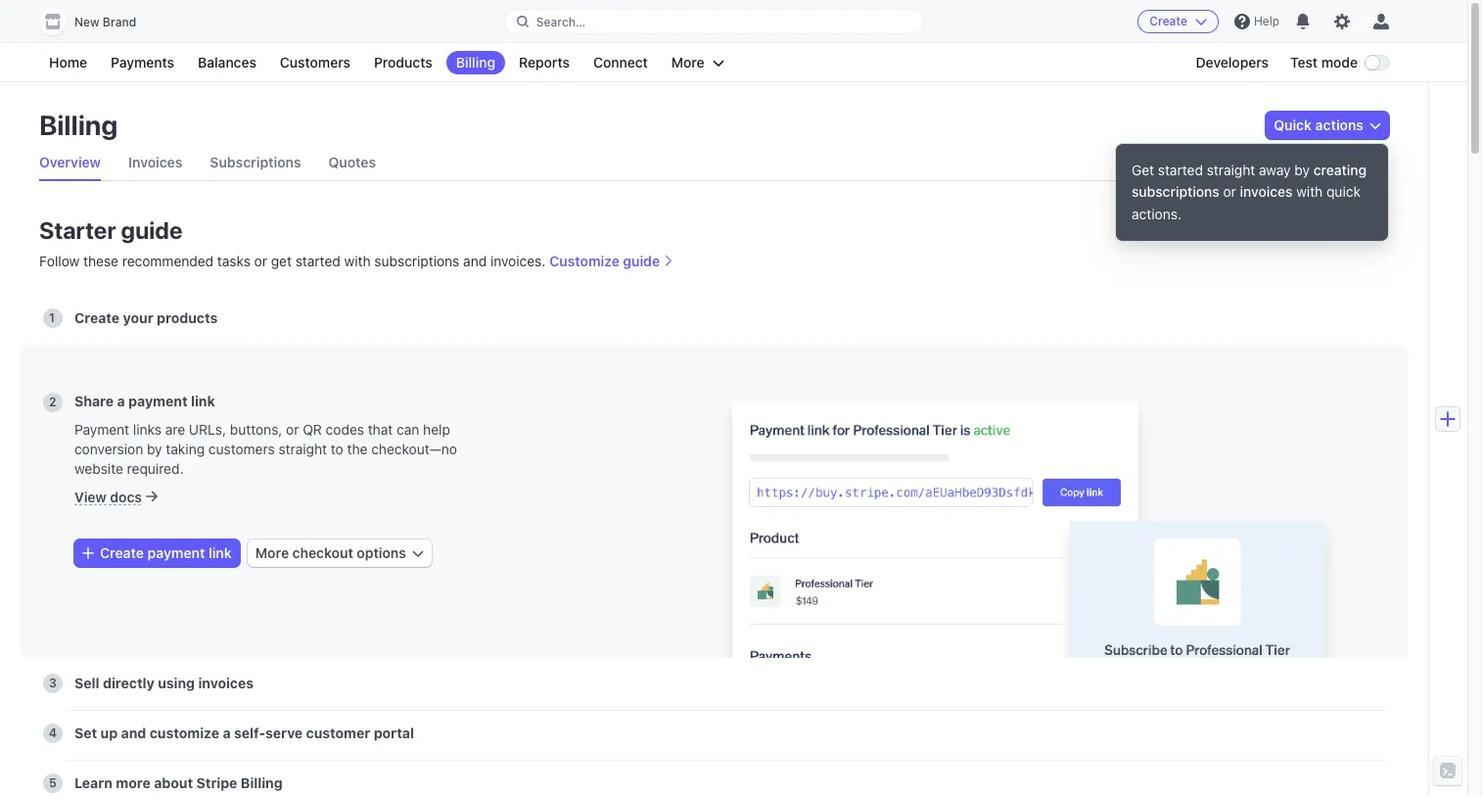 Task type: locate. For each thing, give the bounding box(es) containing it.
0 horizontal spatial and
[[121, 725, 146, 741]]

set right 4
[[74, 725, 97, 741]]

0 horizontal spatial billing
[[39, 109, 118, 141]]

0 horizontal spatial started
[[295, 253, 341, 269]]

checkout right the "online"
[[185, 359, 248, 376]]

these
[[83, 253, 118, 269]]

1 vertical spatial checkout
[[292, 545, 353, 562]]

1 horizontal spatial subscriptions
[[1132, 184, 1220, 200]]

straight
[[1207, 162, 1256, 178], [279, 441, 327, 457]]

1 set from the top
[[74, 359, 97, 376]]

guide right 'customize'
[[623, 253, 660, 269]]

billing link
[[446, 51, 505, 74]]

1 up from the top
[[101, 359, 118, 376]]

sell directly using invoices
[[74, 675, 254, 691]]

checkout—no
[[371, 441, 457, 457]]

create up 'developers' link
[[1150, 14, 1188, 28]]

started right the get
[[295, 253, 341, 269]]

payment
[[74, 421, 129, 438]]

get started straight away by
[[1132, 162, 1314, 178]]

straight up or invoices
[[1207, 162, 1256, 178]]

with left quick
[[1297, 184, 1323, 200]]

1 vertical spatial started
[[295, 253, 341, 269]]

products
[[374, 54, 433, 71]]

2 set from the top
[[74, 725, 97, 741]]

by right away
[[1295, 162, 1310, 178]]

invoices
[[1240, 184, 1293, 200], [198, 675, 254, 691]]

and left invoices. at the left top of page
[[463, 253, 487, 269]]

customers link
[[270, 51, 360, 74]]

the
[[347, 441, 368, 457]]

quotes
[[329, 154, 376, 170]]

0 vertical spatial more
[[672, 54, 705, 71]]

straight down qr
[[279, 441, 327, 457]]

2 vertical spatial create
[[100, 545, 144, 562]]

taking
[[166, 441, 205, 457]]

started right "get"
[[1158, 162, 1204, 178]]

1 vertical spatial more
[[255, 545, 289, 562]]

2 vertical spatial or
[[286, 421, 299, 438]]

creating subscriptions
[[1132, 162, 1367, 200]]

tasks
[[217, 253, 251, 269]]

set up and customize a self-serve customer portal
[[74, 725, 414, 741]]

1 horizontal spatial and
[[463, 253, 487, 269]]

5
[[49, 776, 57, 790]]

create for create your products
[[74, 309, 120, 326]]

1 vertical spatial set
[[74, 725, 97, 741]]

share
[[74, 393, 114, 409]]

1 vertical spatial subscriptions
[[374, 253, 460, 269]]

more button
[[662, 51, 734, 74]]

up up learn
[[101, 725, 118, 741]]

0 vertical spatial billing
[[456, 54, 496, 71]]

up left an
[[101, 359, 118, 376]]

1 horizontal spatial or
[[286, 421, 299, 438]]

more for more checkout options
[[255, 545, 289, 562]]

create button
[[1138, 10, 1219, 33]]

Search… text field
[[505, 9, 924, 34]]

share a payment link
[[74, 393, 215, 409]]

1 vertical spatial create
[[74, 309, 120, 326]]

a right share
[[117, 393, 125, 409]]

balances link
[[188, 51, 266, 74]]

invoices right using
[[198, 675, 254, 691]]

0 horizontal spatial subscriptions
[[374, 253, 460, 269]]

1 horizontal spatial guide
[[623, 253, 660, 269]]

0 horizontal spatial by
[[147, 441, 162, 457]]

set up an online checkout
[[74, 359, 248, 376]]

reports link
[[509, 51, 580, 74]]

or
[[1224, 184, 1237, 200], [254, 253, 267, 269], [286, 421, 299, 438]]

0 vertical spatial up
[[101, 359, 118, 376]]

0 horizontal spatial or
[[254, 253, 267, 269]]

2 horizontal spatial or
[[1224, 184, 1237, 200]]

more inside "more checkout options" button
[[255, 545, 289, 562]]

a left self-
[[223, 725, 231, 741]]

0 vertical spatial checkout
[[185, 359, 248, 376]]

create
[[1150, 14, 1188, 28], [74, 309, 120, 326], [100, 545, 144, 562]]

overview link
[[39, 145, 101, 180]]

0 vertical spatial subscriptions
[[1132, 184, 1220, 200]]

invoices down away
[[1240, 184, 1293, 200]]

by inside payment links are urls, buttons, or qr codes that can help conversion by taking customers straight to the checkout—no website required.
[[147, 441, 162, 457]]

subscriptions
[[210, 154, 301, 170]]

self-
[[234, 725, 265, 741]]

1 horizontal spatial checkout
[[292, 545, 353, 562]]

0 horizontal spatial checkout
[[185, 359, 248, 376]]

1 horizontal spatial more
[[672, 54, 705, 71]]

1 vertical spatial a
[[223, 725, 231, 741]]

payment up links
[[128, 393, 188, 409]]

using
[[158, 675, 195, 691]]

search…
[[536, 14, 586, 29]]

0 vertical spatial link
[[191, 393, 215, 409]]

view docs
[[74, 489, 142, 505]]

1 vertical spatial link
[[209, 545, 232, 562]]

1 vertical spatial with
[[344, 253, 371, 269]]

0 horizontal spatial invoices
[[198, 675, 254, 691]]

with right the get
[[344, 253, 371, 269]]

2 up from the top
[[101, 725, 118, 741]]

3
[[49, 676, 57, 690]]

tab list
[[39, 145, 1390, 181]]

Search… search field
[[505, 9, 924, 34]]

checkout inside dropdown button
[[185, 359, 248, 376]]

guide up recommended
[[121, 216, 183, 244]]

and up more at the bottom of page
[[121, 725, 146, 741]]

subscriptions
[[1132, 184, 1220, 200], [374, 253, 460, 269]]

set up share
[[74, 359, 97, 376]]

with
[[1297, 184, 1323, 200], [344, 253, 371, 269]]

1 horizontal spatial started
[[1158, 162, 1204, 178]]

0 vertical spatial set
[[74, 359, 97, 376]]

checkout left options
[[292, 545, 353, 562]]

view docs link
[[74, 489, 158, 505]]

required.
[[127, 460, 184, 477]]

1 vertical spatial guide
[[623, 253, 660, 269]]

more inside 'more' button
[[672, 54, 705, 71]]

1
[[49, 310, 55, 325]]

by
[[1295, 162, 1310, 178], [147, 441, 162, 457]]

subscriptions inside creating subscriptions
[[1132, 184, 1220, 200]]

1 horizontal spatial a
[[223, 725, 231, 741]]

create payment link
[[100, 545, 232, 562]]

billing left reports
[[456, 54, 496, 71]]

billing right stripe
[[241, 775, 283, 791]]

create down docs
[[100, 545, 144, 562]]

0 horizontal spatial a
[[117, 393, 125, 409]]

or left the get
[[254, 253, 267, 269]]

0 horizontal spatial guide
[[121, 216, 183, 244]]

by up required.
[[147, 441, 162, 457]]

up inside dropdown button
[[101, 359, 118, 376]]

1 horizontal spatial invoices
[[1240, 184, 1293, 200]]

or left qr
[[286, 421, 299, 438]]

creating
[[1314, 162, 1367, 178]]

set inside dropdown button
[[74, 359, 97, 376]]

set for set up an online checkout
[[74, 359, 97, 376]]

more checkout options button
[[248, 540, 432, 567]]

0 vertical spatial invoices
[[1240, 184, 1293, 200]]

create your products
[[74, 309, 218, 326]]

0 vertical spatial guide
[[121, 216, 183, 244]]

0 horizontal spatial straight
[[279, 441, 327, 457]]

1 vertical spatial payment
[[147, 545, 205, 562]]

0 vertical spatial payment
[[128, 393, 188, 409]]

payment down view docs link
[[147, 545, 205, 562]]

create for create payment link
[[100, 545, 144, 562]]

1 vertical spatial and
[[121, 725, 146, 741]]

1 vertical spatial straight
[[279, 441, 327, 457]]

quotes link
[[329, 145, 376, 180]]

0 vertical spatial create
[[1150, 14, 1188, 28]]

create inside button
[[1150, 14, 1188, 28]]

website
[[74, 460, 123, 477]]

2 horizontal spatial billing
[[456, 54, 496, 71]]

create left your
[[74, 309, 120, 326]]

buttons,
[[230, 421, 282, 438]]

0 vertical spatial with
[[1297, 184, 1323, 200]]

2 vertical spatial billing
[[241, 775, 283, 791]]

online
[[141, 359, 182, 376]]

a
[[117, 393, 125, 409], [223, 725, 231, 741]]

1 horizontal spatial straight
[[1207, 162, 1256, 178]]

mode
[[1322, 54, 1358, 71]]

guide for starter guide
[[121, 216, 183, 244]]

1 vertical spatial up
[[101, 725, 118, 741]]

help
[[423, 421, 450, 438]]

0 vertical spatial a
[[117, 393, 125, 409]]

billing up overview
[[39, 109, 118, 141]]

payment
[[128, 393, 188, 409], [147, 545, 205, 562]]

home
[[49, 54, 87, 71]]

set up an online checkout button
[[43, 345, 1386, 392]]

1 horizontal spatial by
[[1295, 162, 1310, 178]]

balances
[[198, 54, 256, 71]]

started
[[1158, 162, 1204, 178], [295, 253, 341, 269]]

get
[[271, 253, 292, 269]]

1 horizontal spatial with
[[1297, 184, 1323, 200]]

reports
[[519, 54, 570, 71]]

links
[[133, 421, 162, 438]]

or down get started straight away by
[[1224, 184, 1237, 200]]

1 vertical spatial by
[[147, 441, 162, 457]]

0 horizontal spatial more
[[255, 545, 289, 562]]

guide
[[121, 216, 183, 244], [623, 253, 660, 269]]

quick actions
[[1274, 117, 1364, 133]]

actions
[[1316, 117, 1364, 133]]



Task type: describe. For each thing, give the bounding box(es) containing it.
1 vertical spatial or
[[254, 253, 267, 269]]

set for set up and customize a self-serve customer portal
[[74, 725, 97, 741]]

portal
[[374, 725, 414, 741]]

0 vertical spatial straight
[[1207, 162, 1256, 178]]

1 vertical spatial invoices
[[198, 675, 254, 691]]

learn more about stripe billing
[[74, 775, 283, 791]]

customize guide link
[[550, 253, 674, 269]]

serve
[[265, 725, 303, 741]]

customize
[[550, 253, 620, 269]]

subscriptions link
[[210, 145, 301, 180]]

billing inside billing link
[[456, 54, 496, 71]]

help button
[[1227, 6, 1288, 37]]

about
[[154, 775, 193, 791]]

quick actions button
[[1267, 112, 1390, 139]]

new
[[74, 15, 99, 29]]

home link
[[39, 51, 97, 74]]

help
[[1254, 14, 1280, 28]]

starter
[[39, 216, 116, 244]]

qr
[[303, 421, 322, 438]]

guide for customize guide
[[623, 253, 660, 269]]

0 vertical spatial started
[[1158, 162, 1204, 178]]

an
[[121, 359, 137, 376]]

follow
[[39, 253, 80, 269]]

directly
[[103, 675, 155, 691]]

0 vertical spatial and
[[463, 253, 487, 269]]

products link
[[364, 51, 442, 74]]

1 vertical spatial billing
[[39, 109, 118, 141]]

overview
[[39, 154, 101, 170]]

customers
[[208, 441, 275, 457]]

with inside the with quick actions.
[[1297, 184, 1323, 200]]

connect
[[593, 54, 648, 71]]

0 horizontal spatial with
[[344, 253, 371, 269]]

invoices link
[[128, 145, 183, 180]]

customize guide
[[550, 253, 660, 269]]

view
[[74, 489, 106, 505]]

products
[[157, 309, 218, 326]]

tab list containing overview
[[39, 145, 1390, 181]]

your
[[123, 309, 153, 326]]

more
[[116, 775, 151, 791]]

checkout inside button
[[292, 545, 353, 562]]

get
[[1132, 162, 1155, 178]]

payments
[[111, 54, 174, 71]]

more checkout options
[[255, 545, 406, 562]]

more for more
[[672, 54, 705, 71]]

urls,
[[189, 421, 226, 438]]

or invoices
[[1220, 184, 1293, 200]]

payments link
[[101, 51, 184, 74]]

up for an
[[101, 359, 118, 376]]

payment inside create payment link link
[[147, 545, 205, 562]]

payment links are urls, buttons, or qr codes that can help conversion by taking customers straight to the checkout—no website required.
[[74, 421, 457, 477]]

0 vertical spatial or
[[1224, 184, 1237, 200]]

brand
[[103, 15, 136, 29]]

customer
[[306, 725, 370, 741]]

developers link
[[1186, 51, 1279, 74]]

to
[[331, 441, 344, 457]]

with quick actions.
[[1132, 184, 1361, 222]]

new brand button
[[39, 8, 156, 35]]

can
[[397, 421, 419, 438]]

conversion
[[74, 441, 143, 457]]

create for create
[[1150, 14, 1188, 28]]

options
[[357, 545, 406, 562]]

learn
[[74, 775, 112, 791]]

away
[[1259, 162, 1291, 178]]

4
[[49, 726, 57, 740]]

test
[[1291, 54, 1318, 71]]

invoices.
[[491, 253, 546, 269]]

or inside payment links are urls, buttons, or qr codes that can help conversion by taking customers straight to the checkout—no website required.
[[286, 421, 299, 438]]

developers
[[1196, 54, 1269, 71]]

recommended
[[122, 253, 214, 269]]

up for and
[[101, 725, 118, 741]]

straight inside payment links are urls, buttons, or qr codes that can help conversion by taking customers straight to the checkout—no website required.
[[279, 441, 327, 457]]

1 horizontal spatial billing
[[241, 775, 283, 791]]

customize
[[150, 725, 219, 741]]

sell
[[74, 675, 99, 691]]

codes
[[326, 421, 364, 438]]

new brand
[[74, 15, 136, 29]]

quick
[[1327, 184, 1361, 200]]

0 vertical spatial by
[[1295, 162, 1310, 178]]

quick
[[1274, 117, 1312, 133]]

follow these recommended tasks or get started with subscriptions and invoices.
[[39, 253, 546, 269]]

that
[[368, 421, 393, 438]]

2
[[49, 395, 56, 409]]

create payment link link
[[74, 540, 240, 567]]

connect link
[[584, 51, 658, 74]]

invoices
[[128, 154, 183, 170]]

docs
[[110, 489, 142, 505]]

stripe
[[196, 775, 237, 791]]



Task type: vqa. For each thing, say whether or not it's contained in the screenshot.


